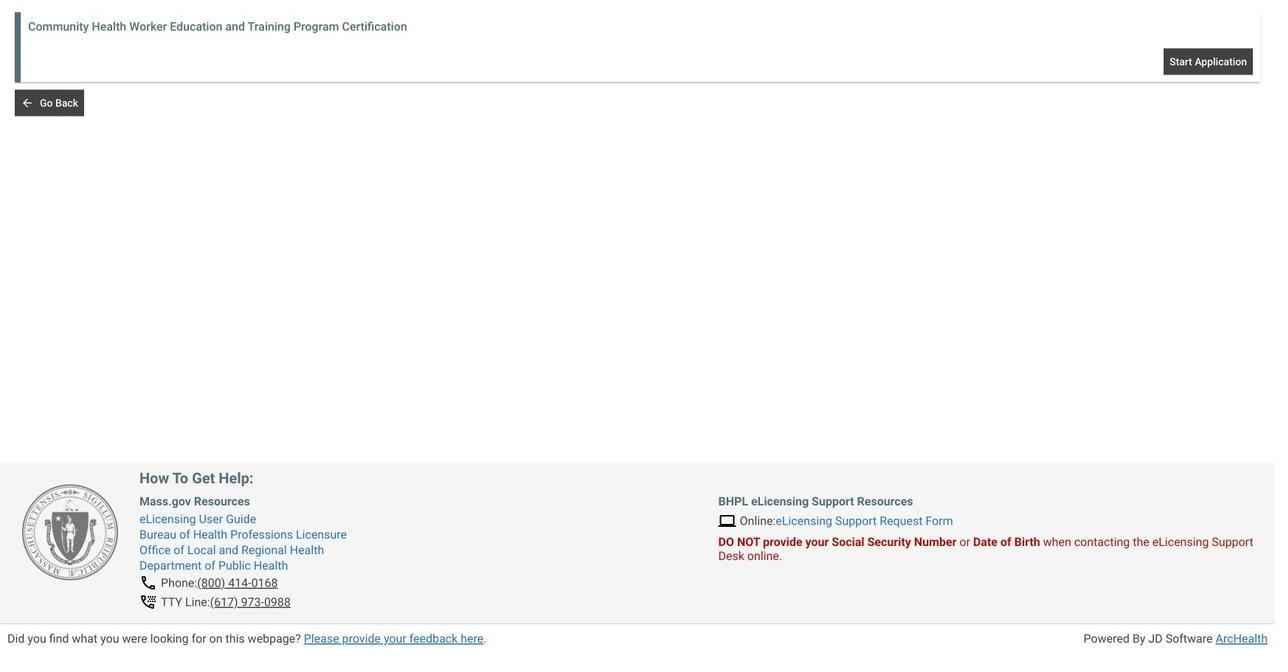 Task type: vqa. For each thing, say whether or not it's contained in the screenshot.
no color image
yes



Task type: locate. For each thing, give the bounding box(es) containing it.
no color image
[[21, 96, 34, 110]]

massachusetts state seal image
[[22, 485, 118, 581]]



